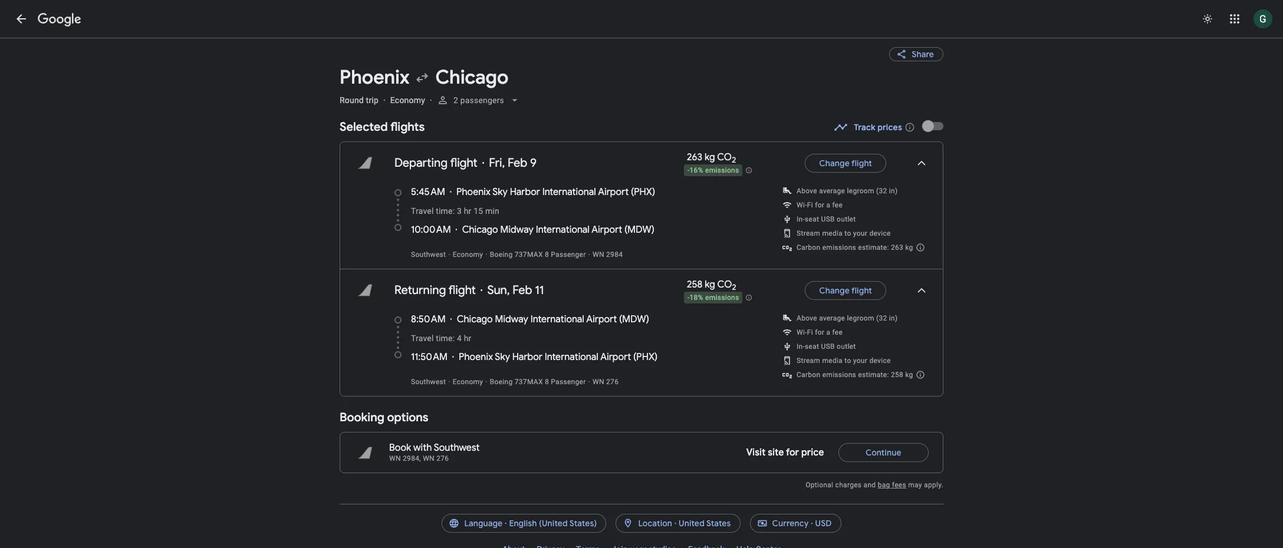 Task type: vqa. For each thing, say whether or not it's contained in the screenshot.
left from?
no



Task type: describe. For each thing, give the bounding box(es) containing it.
optional charges and bag fees may apply.
[[806, 482, 944, 490]]

-16% emissions
[[688, 167, 740, 175]]

usb for fri, feb 9
[[822, 215, 835, 224]]

united states
[[679, 519, 731, 529]]

round trip
[[340, 96, 379, 105]]

trip
[[366, 96, 379, 105]]

263 kg co 2
[[687, 152, 737, 165]]

- for fri, feb 9
[[688, 167, 690, 175]]

economy for departing flight
[[453, 251, 483, 259]]

round
[[340, 96, 364, 105]]

sun, feb 11
[[488, 283, 544, 298]]

boeing for fri,
[[490, 251, 513, 259]]

loading results progress bar
[[0, 38, 1284, 40]]

2 vertical spatial for
[[787, 447, 800, 459]]

share
[[912, 49, 935, 60]]

bag fees button
[[878, 482, 907, 490]]

0 vertical spatial  image
[[430, 96, 432, 105]]

min
[[486, 207, 500, 216]]

change appearance image
[[1194, 5, 1223, 33]]

english (united states)
[[509, 519, 597, 529]]

2 wn from the left
[[423, 455, 435, 463]]

passengers
[[461, 96, 504, 105]]

united
[[679, 519, 705, 529]]

track prices
[[855, 122, 903, 133]]

states)
[[570, 519, 597, 529]]

1 vertical spatial harbor
[[513, 352, 543, 364]]

1 vertical spatial sky
[[495, 352, 510, 364]]

(mdw) for 8:50 am
[[620, 314, 650, 326]]

fi for 11
[[808, 329, 814, 337]]

2 passengers button
[[432, 86, 526, 114]]

stream media to your device for fri, feb 9
[[797, 230, 891, 238]]

carbon for sun, feb 11
[[797, 371, 821, 380]]

a for fri, feb 9
[[827, 201, 831, 210]]

3
[[457, 207, 462, 216]]

prices
[[878, 122, 903, 133]]

flights
[[391, 120, 425, 135]]

for for 11
[[816, 329, 825, 337]]

hr for departing flight
[[464, 207, 472, 216]]

price
[[802, 447, 825, 459]]

15
[[474, 207, 483, 216]]

may
[[909, 482, 923, 490]]

location
[[639, 519, 673, 529]]

device for fri, feb 9
[[870, 230, 891, 238]]

1 vertical spatial (phx)
[[634, 352, 658, 364]]

passenger for fri, feb 9
[[551, 251, 586, 259]]

charges
[[836, 482, 862, 490]]

southwest for returning
[[411, 378, 446, 387]]

18%
[[690, 294, 704, 302]]

10:00 am
[[411, 224, 451, 236]]

 image left wn 276
[[589, 378, 591, 387]]

media for sun, feb 11
[[823, 357, 843, 365]]

visit
[[747, 447, 766, 459]]

time: for returning
[[436, 334, 455, 344]]

chicago midway international airport (mdw) for 8:50 am
[[457, 314, 650, 326]]

stream for 11
[[797, 357, 821, 365]]

hr for returning flight
[[464, 334, 472, 344]]

fees
[[893, 482, 907, 490]]

0 vertical spatial (phx)
[[631, 187, 656, 198]]

boeing 737max 8 passenger for 11
[[490, 378, 586, 387]]

fri, feb 9
[[489, 156, 537, 171]]

wi- for sun, feb 11
[[797, 329, 808, 337]]

change flight button for 9
[[806, 149, 887, 178]]

your for 9
[[854, 230, 868, 238]]

for for 9
[[816, 201, 825, 210]]

1 vertical spatial phoenix sky harbor international airport (phx)
[[459, 352, 658, 364]]

media for fri, feb 9
[[823, 230, 843, 238]]

above average legroom (32 in) for fri, feb 9
[[797, 187, 898, 195]]

276
[[437, 455, 449, 463]]

fee for fri, feb 9
[[833, 201, 843, 210]]

wi- for fri, feb 9
[[797, 201, 808, 210]]

to for fri, feb 9
[[845, 230, 852, 238]]

0 vertical spatial economy
[[391, 96, 425, 105]]

usd
[[816, 519, 832, 529]]

9
[[530, 156, 537, 171]]

wn 2984
[[593, 251, 623, 259]]

chicago for 10:00 am
[[462, 224, 498, 236]]

in- for fri, feb 9
[[797, 215, 805, 224]]

1 vertical spatial phoenix
[[457, 187, 491, 198]]

 image up travel time: 3 hr 15 min
[[450, 187, 452, 198]]

bag
[[878, 482, 891, 490]]

0 vertical spatial harbor
[[510, 187, 540, 198]]

1 horizontal spatial 263
[[892, 244, 904, 252]]

go back image
[[14, 12, 28, 26]]

wi-fi for a fee for 9
[[797, 201, 843, 210]]

main content containing phoenix
[[340, 38, 944, 491]]

a for sun, feb 11
[[827, 329, 831, 337]]

chicago for 8:50 am
[[457, 314, 493, 326]]

co for sun, feb 11
[[718, 279, 733, 291]]

11:50 am
[[411, 352, 448, 364]]

returning
[[395, 283, 446, 298]]

options
[[387, 411, 429, 426]]

(32 for sun, feb 11
[[877, 315, 888, 323]]

 image right trip
[[384, 96, 386, 105]]

in- for sun, feb 11
[[797, 343, 805, 351]]

0 vertical spatial chicago
[[436, 65, 509, 90]]

to for sun, feb 11
[[845, 357, 852, 365]]

learn more about tracked prices image
[[905, 122, 916, 133]]

site
[[768, 447, 784, 459]]

flight left sun,
[[449, 283, 476, 298]]

travel time: 4 hr
[[411, 334, 472, 344]]

-18% emissions
[[688, 294, 740, 302]]

travel time: 3 hr 15 min
[[411, 207, 500, 216]]

returning flight
[[395, 283, 476, 298]]

with
[[414, 443, 432, 455]]

estimate: for sun, feb 11
[[859, 371, 890, 380]]

11
[[535, 283, 544, 298]]

Arrival time: 10:00 AM. text field
[[411, 224, 451, 236]]

0 vertical spatial phoenix
[[340, 65, 410, 90]]

device for sun, feb 11
[[870, 357, 891, 365]]

in-seat usb outlet for sun, feb 11
[[797, 343, 856, 351]]

(mdw) for 10:00 am
[[625, 224, 655, 236]]

departing
[[395, 156, 448, 171]]

0 vertical spatial sky
[[493, 187, 508, 198]]

currency
[[773, 519, 809, 529]]

english
[[509, 519, 537, 529]]

continue button
[[839, 439, 929, 468]]

track
[[855, 122, 876, 133]]

kg inside 258 kg co 2
[[705, 279, 716, 291]]

visit site for price
[[747, 447, 825, 459]]

change flight for 11
[[820, 286, 873, 296]]

in-seat usb outlet for fri, feb 9
[[797, 215, 856, 224]]

change for sun, feb 11
[[820, 286, 850, 296]]

chicago midway international airport (mdw) for 10:00 am
[[462, 224, 655, 236]]

travel for returning
[[411, 334, 434, 344]]

wn 276
[[593, 378, 619, 387]]

optional
[[806, 482, 834, 490]]

263 inside 263 kg co 2
[[687, 152, 703, 163]]

continue
[[866, 448, 902, 459]]

language
[[465, 519, 503, 529]]

southwest for departing
[[411, 251, 446, 259]]

selected
[[340, 120, 388, 135]]



Task type: locate. For each thing, give the bounding box(es) containing it.
0 vertical spatial fee
[[833, 201, 843, 210]]

above average legroom (32 in) for sun, feb 11
[[797, 315, 898, 323]]

change flight down track
[[820, 158, 873, 169]]

change flight
[[820, 158, 873, 169], [820, 286, 873, 296]]

0 horizontal spatial 263
[[687, 152, 703, 163]]

0 vertical spatial for
[[816, 201, 825, 210]]

1 to from the top
[[845, 230, 852, 238]]

1 vertical spatial southwest
[[411, 378, 446, 387]]

time: left 4
[[436, 334, 455, 344]]

feb for sun,
[[513, 283, 533, 298]]

emissions
[[706, 167, 740, 175], [823, 244, 857, 252], [706, 294, 740, 302], [823, 371, 857, 380]]

1 vertical spatial chicago
[[462, 224, 498, 236]]

0 vertical spatial device
[[870, 230, 891, 238]]

2 to from the top
[[845, 357, 852, 365]]

1 change flight from the top
[[820, 158, 873, 169]]

kg
[[705, 152, 716, 163], [906, 244, 914, 252], [705, 279, 716, 291], [906, 371, 914, 380]]

change flight down carbon emissions estimate: 263 kg
[[820, 286, 873, 296]]

carbon emissions estimate: 258 kilograms element
[[797, 371, 914, 380]]

passenger left the wn 2984
[[551, 251, 586, 259]]

southwest down arrival time: 11:50 am. text field
[[411, 378, 446, 387]]

1 vertical spatial your
[[854, 357, 868, 365]]

2 left passengers
[[454, 96, 458, 105]]

0 vertical spatial boeing
[[490, 251, 513, 259]]

1 737max from the top
[[515, 251, 543, 259]]

international
[[543, 187, 596, 198], [536, 224, 590, 236], [531, 314, 585, 326], [545, 352, 599, 364]]

sun,
[[488, 283, 510, 298]]

0 vertical spatial to
[[845, 230, 852, 238]]

wi-fi for a fee up the carbon emissions estimate: 258 kg
[[797, 329, 843, 337]]

feb left '11'
[[513, 283, 533, 298]]

2 in- from the top
[[797, 343, 805, 351]]

wn down book
[[389, 455, 401, 463]]

1 vertical spatial time:
[[436, 334, 455, 344]]

 image for departing flight
[[482, 156, 485, 171]]

your for 11
[[854, 357, 868, 365]]

2 in-seat usb outlet from the top
[[797, 343, 856, 351]]

phoenix sky harbor international airport (phx)
[[457, 187, 656, 198], [459, 352, 658, 364]]

estimate: for fri, feb 9
[[859, 244, 890, 252]]

fee up the carbon emissions estimate: 258 kg
[[833, 329, 843, 337]]

2 estimate: from the top
[[859, 371, 890, 380]]

2 inside 258 kg co 2
[[733, 283, 737, 293]]

1 vertical spatial change
[[820, 286, 850, 296]]

1 vertical spatial -
[[688, 294, 690, 302]]

1 (32 from the top
[[877, 187, 888, 195]]

flight down track
[[852, 158, 873, 169]]

list inside main content
[[340, 142, 943, 397]]

stream
[[797, 230, 821, 238], [797, 357, 821, 365]]

list
[[340, 142, 943, 397]]

1 boeing from the top
[[490, 251, 513, 259]]

outlet for fri, feb 9
[[837, 215, 856, 224]]

in-
[[797, 215, 805, 224], [797, 343, 805, 351]]

2 737max from the top
[[515, 378, 543, 387]]

legroom
[[848, 187, 875, 195], [848, 315, 875, 323]]

- down 258 kg co 2
[[688, 294, 690, 302]]

2 hr from the top
[[464, 334, 472, 344]]

0 vertical spatial chicago midway international airport (mdw)
[[462, 224, 655, 236]]

phoenix up trip
[[340, 65, 410, 90]]

legroom up the carbon emissions estimate: 258 kg
[[848, 315, 875, 323]]

2 8 from the top
[[545, 378, 549, 387]]

1 vertical spatial above average legroom (32 in)
[[797, 315, 898, 323]]

feb
[[508, 156, 528, 171], [513, 283, 533, 298]]

passenger
[[551, 251, 586, 259], [551, 378, 586, 387]]

outlet up the carbon emissions estimate: 258 kg
[[837, 343, 856, 351]]

wi-fi for a fee for 11
[[797, 329, 843, 337]]

8:50 am
[[411, 314, 446, 326]]

and
[[864, 482, 876, 490]]

wn down with
[[423, 455, 435, 463]]

carbon for fri, feb 9
[[797, 244, 821, 252]]

co inside 258 kg co 2
[[718, 279, 733, 291]]

phoenix
[[340, 65, 410, 90], [457, 187, 491, 198], [459, 352, 493, 364]]

0 vertical spatial -
[[688, 167, 690, 175]]

2 for fri, feb 9
[[732, 155, 737, 165]]

1 horizontal spatial 258
[[892, 371, 904, 380]]

1 vertical spatial 2
[[732, 155, 737, 165]]

1 hr from the top
[[464, 207, 472, 216]]

chicago midway international airport (mdw) down '11'
[[457, 314, 650, 326]]

0 vertical spatial in-
[[797, 215, 805, 224]]

-
[[688, 167, 690, 175], [688, 294, 690, 302]]

16%
[[690, 167, 704, 175]]

wi-
[[797, 201, 808, 210], [797, 329, 808, 337]]

seat for sun, feb 11
[[805, 343, 820, 351]]

2 media from the top
[[823, 357, 843, 365]]

2 fi from the top
[[808, 329, 814, 337]]

a up carbon emissions estimate: 263 kg
[[827, 201, 831, 210]]

economy for returning flight
[[453, 378, 483, 387]]

258 kg co 2
[[687, 279, 737, 293]]

passenger left wn 276
[[551, 378, 586, 387]]

fi
[[808, 201, 814, 210], [808, 329, 814, 337]]

fee for sun, feb 11
[[833, 329, 843, 337]]

1 wi- from the top
[[797, 201, 808, 210]]

fee up carbon emissions estimate: 263 kg
[[833, 201, 843, 210]]

0 vertical spatial outlet
[[837, 215, 856, 224]]

in-seat usb outlet up carbon emissions estimate: 263 kg
[[797, 215, 856, 224]]

(32
[[877, 187, 888, 195], [877, 315, 888, 323]]

1 vertical spatial hr
[[464, 334, 472, 344]]

2 inside 263 kg co 2
[[732, 155, 737, 165]]

8
[[545, 251, 549, 259], [545, 378, 549, 387]]

seat up carbon emissions estimate: 263 kg
[[805, 215, 820, 224]]

feb for fri,
[[508, 156, 528, 171]]

midway
[[501, 224, 534, 236], [495, 314, 529, 326]]

2 change flight button from the top
[[806, 277, 887, 305]]

chicago down 15
[[462, 224, 498, 236]]

chicago midway international airport (mdw)
[[462, 224, 655, 236], [457, 314, 650, 326]]

travel for departing
[[411, 207, 434, 216]]

phoenix up 15
[[457, 187, 491, 198]]

usb up carbon emissions estimate: 263 kg
[[822, 215, 835, 224]]

carbon emissions estimate: 263 kg
[[797, 244, 914, 252]]

0 vertical spatial travel
[[411, 207, 434, 216]]

2 your from the top
[[854, 357, 868, 365]]

0 vertical spatial phoenix sky harbor international airport (phx)
[[457, 187, 656, 198]]

co up -16% emissions
[[718, 152, 732, 163]]

change flight button down carbon emissions estimate: 263 kg
[[806, 277, 887, 305]]

to up carbon emissions estimate: 263 kg
[[845, 230, 852, 238]]

1 vertical spatial  image
[[482, 156, 485, 171]]

stream media to your device for sun, feb 11
[[797, 357, 891, 365]]

2 boeing 737max 8 passenger from the top
[[490, 378, 586, 387]]

booking options
[[340, 411, 429, 426]]

device
[[870, 230, 891, 238], [870, 357, 891, 365]]

1 vertical spatial in-seat usb outlet
[[797, 343, 856, 351]]

1 vertical spatial wi-
[[797, 329, 808, 337]]

1 vertical spatial passenger
[[551, 378, 586, 387]]

2 co from the top
[[718, 279, 733, 291]]

0 vertical spatial above
[[797, 187, 818, 195]]

average for fri, feb 9
[[820, 187, 846, 195]]

0 vertical spatial midway
[[501, 224, 534, 236]]

0 vertical spatial (32
[[877, 187, 888, 195]]

2 - from the top
[[688, 294, 690, 302]]

0 vertical spatial legroom
[[848, 187, 875, 195]]

1 fi from the top
[[808, 201, 814, 210]]

2 time: from the top
[[436, 334, 455, 344]]

in-seat usb outlet
[[797, 215, 856, 224], [797, 343, 856, 351]]

2 carbon from the top
[[797, 371, 821, 380]]

0 vertical spatial fi
[[808, 201, 814, 210]]

stream up the carbon emissions estimate: 258 kg
[[797, 357, 821, 365]]

travel
[[411, 207, 434, 216], [411, 334, 434, 344]]

economy down 4
[[453, 378, 483, 387]]

0 vertical spatial passenger
[[551, 251, 586, 259]]

2 travel from the top
[[411, 334, 434, 344]]

1 vertical spatial to
[[845, 357, 852, 365]]

phoenix sky harbor international airport (phx) down 9
[[457, 187, 656, 198]]

 image left sun,
[[481, 284, 483, 298]]

above for fri, feb 9
[[797, 187, 818, 195]]

2 fee from the top
[[833, 329, 843, 337]]

usb for sun, feb 11
[[822, 343, 835, 351]]

legroom for fri, feb 9
[[848, 187, 875, 195]]

a up the carbon emissions estimate: 258 kg
[[827, 329, 831, 337]]

1 change from the top
[[820, 158, 850, 169]]

263
[[687, 152, 703, 163], [892, 244, 904, 252]]

1 passenger from the top
[[551, 251, 586, 259]]

0 vertical spatial boeing 737max 8 passenger
[[490, 251, 586, 259]]

media up the carbon emissions estimate: 258 kg
[[823, 357, 843, 365]]

1 wn from the left
[[389, 455, 401, 463]]

2 vertical spatial 2
[[733, 283, 737, 293]]

8 for 9
[[545, 251, 549, 259]]

1 vertical spatial boeing 737max 8 passenger
[[490, 378, 586, 387]]

1 a from the top
[[827, 201, 831, 210]]

change flight for 9
[[820, 158, 873, 169]]

flight down carbon emissions estimate: 263 kg
[[852, 286, 873, 296]]

1 above average legroom (32 in) from the top
[[797, 187, 898, 195]]

above average legroom (32 in)
[[797, 187, 898, 195], [797, 315, 898, 323]]

2 seat from the top
[[805, 343, 820, 351]]

0 horizontal spatial 258
[[687, 279, 703, 291]]

1 usb from the top
[[822, 215, 835, 224]]

Arrival time: 11:50 AM. text field
[[411, 352, 448, 364]]

Departure time: 8:50 AM. text field
[[411, 314, 446, 326]]

to
[[845, 230, 852, 238], [845, 357, 852, 365]]

stream media to your device up the carbon emissions estimate: 258 kg
[[797, 357, 891, 365]]

2 vertical spatial chicago
[[457, 314, 493, 326]]

wn
[[389, 455, 401, 463], [423, 455, 435, 463]]

seat
[[805, 215, 820, 224], [805, 343, 820, 351]]

departing flight
[[395, 156, 478, 171]]

1 horizontal spatial wn
[[423, 455, 435, 463]]

2 up -18% emissions
[[733, 283, 737, 293]]

5:45 am
[[411, 187, 445, 198]]

1 co from the top
[[718, 152, 732, 163]]

1 above from the top
[[797, 187, 818, 195]]

2 outlet from the top
[[837, 343, 856, 351]]

4
[[457, 334, 462, 344]]

wi-fi for a fee
[[797, 201, 843, 210], [797, 329, 843, 337]]

- down 263 kg co 2
[[688, 167, 690, 175]]

time: for departing
[[436, 207, 455, 216]]

stream up carbon emissions estimate: 263 kg
[[797, 230, 821, 238]]

1 vertical spatial stream media to your device
[[797, 357, 891, 365]]

 image
[[384, 96, 386, 105], [450, 187, 452, 198], [589, 251, 591, 259], [589, 378, 591, 387]]

2 change flight from the top
[[820, 286, 873, 296]]

1 boeing 737max 8 passenger from the top
[[490, 251, 586, 259]]

1 vertical spatial change flight button
[[806, 277, 887, 305]]

1 stream media to your device from the top
[[797, 230, 891, 238]]

1 vertical spatial midway
[[495, 314, 529, 326]]

2 passengers
[[454, 96, 504, 105]]

0 vertical spatial 737max
[[515, 251, 543, 259]]

2 legroom from the top
[[848, 315, 875, 323]]

chicago up 4
[[457, 314, 493, 326]]

0 vertical spatial your
[[854, 230, 868, 238]]

0 vertical spatial time:
[[436, 207, 455, 216]]

0 vertical spatial carbon
[[797, 244, 821, 252]]

midway for 10:00 am
[[501, 224, 534, 236]]

2 boeing from the top
[[490, 378, 513, 387]]

0 vertical spatial in-seat usb outlet
[[797, 215, 856, 224]]

1 vertical spatial (mdw)
[[620, 314, 650, 326]]

economy down 3
[[453, 251, 483, 259]]

1 vertical spatial boeing
[[490, 378, 513, 387]]

2 average from the top
[[820, 315, 846, 323]]

1 vertical spatial above
[[797, 315, 818, 323]]

737max
[[515, 251, 543, 259], [515, 378, 543, 387]]

1 time: from the top
[[436, 207, 455, 216]]

kg inside 263 kg co 2
[[705, 152, 716, 163]]

2 wi-fi for a fee from the top
[[797, 329, 843, 337]]

1 wi-fi for a fee from the top
[[797, 201, 843, 210]]

(united
[[539, 519, 568, 529]]

hr
[[464, 207, 472, 216], [464, 334, 472, 344]]

0 vertical spatial (mdw)
[[625, 224, 655, 236]]

fri,
[[489, 156, 505, 171]]

stream for 9
[[797, 230, 821, 238]]

1 carbon from the top
[[797, 244, 821, 252]]

2 a from the top
[[827, 329, 831, 337]]

1 vertical spatial seat
[[805, 343, 820, 351]]

1 in-seat usb outlet from the top
[[797, 215, 856, 224]]

0 vertical spatial wi-
[[797, 201, 808, 210]]

1 estimate: from the top
[[859, 244, 890, 252]]

2 passenger from the top
[[551, 378, 586, 387]]

stream media to your device up carbon emissions estimate: 263 kg
[[797, 230, 891, 238]]

1 vertical spatial usb
[[822, 343, 835, 351]]

0 vertical spatial change flight
[[820, 158, 873, 169]]

1 8 from the top
[[545, 251, 549, 259]]

a
[[827, 201, 831, 210], [827, 329, 831, 337]]

0 vertical spatial usb
[[822, 215, 835, 224]]

1 vertical spatial travel
[[411, 334, 434, 344]]

Departure time: 5:45 AM. text field
[[411, 187, 445, 198]]

2 change from the top
[[820, 286, 850, 296]]

book with southwest wn 2984, wn 276
[[389, 443, 480, 463]]

1 vertical spatial carbon
[[797, 371, 821, 380]]

0 vertical spatial co
[[718, 152, 732, 163]]

2 wi- from the top
[[797, 329, 808, 337]]

co for fri, feb 9
[[718, 152, 732, 163]]

device up the carbon emissions estimate: 258 kg
[[870, 357, 891, 365]]

1 device from the top
[[870, 230, 891, 238]]

1 vertical spatial stream
[[797, 357, 821, 365]]

2 (32 from the top
[[877, 315, 888, 323]]

2 vertical spatial phoenix
[[459, 352, 493, 364]]

chicago
[[436, 65, 509, 90], [462, 224, 498, 236], [457, 314, 493, 326]]

0 vertical spatial a
[[827, 201, 831, 210]]

1 legroom from the top
[[848, 187, 875, 195]]

2 device from the top
[[870, 357, 891, 365]]

co up -18% emissions
[[718, 279, 733, 291]]

for
[[816, 201, 825, 210], [816, 329, 825, 337], [787, 447, 800, 459]]

above average legroom (32 in) up carbon emissions estimate: 263 kg
[[797, 187, 898, 195]]

boeing 737max 8 passenger for 9
[[490, 251, 586, 259]]

1 vertical spatial in)
[[890, 315, 898, 323]]

1 vertical spatial 737max
[[515, 378, 543, 387]]

average for sun, feb 11
[[820, 315, 846, 323]]

- for sun, feb 11
[[688, 294, 690, 302]]

1 vertical spatial 263
[[892, 244, 904, 252]]

 image left the wn 2984
[[589, 251, 591, 259]]

phoenix sky harbor international airport (phx) up wn 276
[[459, 352, 658, 364]]

southwest down 10:00 am
[[411, 251, 446, 259]]

Phoenix to Chicago and back text field
[[340, 65, 930, 90]]

in) for fri, feb 9
[[890, 187, 898, 195]]

 image
[[430, 96, 432, 105], [482, 156, 485, 171], [481, 284, 483, 298]]

737max for 9
[[515, 251, 543, 259]]

fee
[[833, 201, 843, 210], [833, 329, 843, 337]]

change flight button for 11
[[806, 277, 887, 305]]

0 vertical spatial stream
[[797, 230, 821, 238]]

1 stream from the top
[[797, 230, 821, 238]]

0 vertical spatial change
[[820, 158, 850, 169]]

1 - from the top
[[688, 167, 690, 175]]

0 vertical spatial estimate:
[[859, 244, 890, 252]]

in-seat usb outlet up the carbon emissions estimate: 258 kg
[[797, 343, 856, 351]]

above average legroom (32 in) up the carbon emissions estimate: 258 kg
[[797, 315, 898, 323]]

share button
[[890, 47, 944, 61]]

outlet for sun, feb 11
[[837, 343, 856, 351]]

2 stream media to your device from the top
[[797, 357, 891, 365]]

carbon emissions estimate: 263 kilograms element
[[797, 244, 914, 252]]

0 horizontal spatial wn
[[389, 455, 401, 463]]

1 your from the top
[[854, 230, 868, 238]]

1 vertical spatial estimate:
[[859, 371, 890, 380]]

selected flights
[[340, 120, 425, 135]]

 image left fri,
[[482, 156, 485, 171]]

phoenix down 4
[[459, 352, 493, 364]]

co inside 263 kg co 2
[[718, 152, 732, 163]]

above for sun, feb 11
[[797, 315, 818, 323]]

0 vertical spatial 2
[[454, 96, 458, 105]]

0 vertical spatial feb
[[508, 156, 528, 171]]

flight left fri,
[[450, 156, 478, 171]]

2 in) from the top
[[890, 315, 898, 323]]

1 travel from the top
[[411, 207, 434, 216]]

1 vertical spatial change flight
[[820, 286, 873, 296]]

your up the carbon emissions estimate: 258 kg
[[854, 357, 868, 365]]

legroom up carbon emissions estimate: 263 kg
[[848, 187, 875, 195]]

(phx)
[[631, 187, 656, 198], [634, 352, 658, 364]]

258
[[687, 279, 703, 291], [892, 371, 904, 380]]

2 for sun, feb 11
[[733, 283, 737, 293]]

0 vertical spatial hr
[[464, 207, 472, 216]]

southwest inside book with southwest wn 2984, wn 276
[[434, 443, 480, 455]]

1 vertical spatial in-
[[797, 343, 805, 351]]

1 vertical spatial feb
[[513, 283, 533, 298]]

carbon emissions estimate: 258 kg
[[797, 371, 914, 380]]

list containing departing flight
[[340, 142, 943, 397]]

1 vertical spatial 258
[[892, 371, 904, 380]]

for right site
[[787, 447, 800, 459]]

1 vertical spatial a
[[827, 329, 831, 337]]

0 vertical spatial seat
[[805, 215, 820, 224]]

sky
[[493, 187, 508, 198], [495, 352, 510, 364]]

book
[[389, 443, 411, 455]]

1 vertical spatial device
[[870, 357, 891, 365]]

carbon
[[797, 244, 821, 252], [797, 371, 821, 380]]

hr right 4
[[464, 334, 472, 344]]

1 vertical spatial 8
[[545, 378, 549, 387]]

change flight button down track
[[806, 149, 887, 178]]

seat up the carbon emissions estimate: 258 kg
[[805, 343, 820, 351]]

booking
[[340, 411, 385, 426]]

chicago midway international airport (mdw) up the wn 2984
[[462, 224, 655, 236]]

your up carbon emissions estimate: 263 kg
[[854, 230, 868, 238]]

states
[[707, 519, 731, 529]]

 image left 2 passengers on the left of the page
[[430, 96, 432, 105]]

1 seat from the top
[[805, 215, 820, 224]]

1 media from the top
[[823, 230, 843, 238]]

(32 for fri, feb 9
[[877, 187, 888, 195]]

8 for 11
[[545, 378, 549, 387]]

your
[[854, 230, 868, 238], [854, 357, 868, 365]]

737max for 11
[[515, 378, 543, 387]]

Flight numbers WN 2984, WN 276 text field
[[389, 455, 449, 463]]

in) for sun, feb 11
[[890, 315, 898, 323]]

1 average from the top
[[820, 187, 846, 195]]

wi-fi for a fee up carbon emissions estimate: 263 kg
[[797, 201, 843, 210]]

fi for 9
[[808, 201, 814, 210]]

258 inside 258 kg co 2
[[687, 279, 703, 291]]

chicago up 2 passengers on the left of the page
[[436, 65, 509, 90]]

1 vertical spatial media
[[823, 357, 843, 365]]

southwest up 276
[[434, 443, 480, 455]]

above
[[797, 187, 818, 195], [797, 315, 818, 323]]

seat for fri, feb 9
[[805, 215, 820, 224]]

1 in- from the top
[[797, 215, 805, 224]]

travel down 5:45 am
[[411, 207, 434, 216]]

1 vertical spatial fee
[[833, 329, 843, 337]]

passenger for sun, feb 11
[[551, 378, 586, 387]]

0 vertical spatial 8
[[545, 251, 549, 259]]

time: left 3
[[436, 207, 455, 216]]

change
[[820, 158, 850, 169], [820, 286, 850, 296]]

economy
[[391, 96, 425, 105], [453, 251, 483, 259], [453, 378, 483, 387]]

1 vertical spatial chicago midway international airport (mdw)
[[457, 314, 650, 326]]

2 stream from the top
[[797, 357, 821, 365]]

for up carbon emissions estimate: 263 kg
[[816, 201, 825, 210]]

harbor
[[510, 187, 540, 198], [513, 352, 543, 364]]

1 vertical spatial outlet
[[837, 343, 856, 351]]

economy up flights
[[391, 96, 425, 105]]

2
[[454, 96, 458, 105], [732, 155, 737, 165], [733, 283, 737, 293]]

midway for 8:50 am
[[495, 314, 529, 326]]

time:
[[436, 207, 455, 216], [436, 334, 455, 344]]

boeing for sun,
[[490, 378, 513, 387]]

1 outlet from the top
[[837, 215, 856, 224]]

device up carbon emissions estimate: 263 kg
[[870, 230, 891, 238]]

2 above average legroom (32 in) from the top
[[797, 315, 898, 323]]

change for fri, feb 9
[[820, 158, 850, 169]]

2 vertical spatial  image
[[481, 284, 483, 298]]

2 above from the top
[[797, 315, 818, 323]]

0 vertical spatial stream media to your device
[[797, 230, 891, 238]]

media up carbon emissions estimate: 263 kg
[[823, 230, 843, 238]]

boeing 737max 8 passenger
[[490, 251, 586, 259], [490, 378, 586, 387]]

usb
[[822, 215, 835, 224], [822, 343, 835, 351]]

0 vertical spatial in)
[[890, 187, 898, 195]]

main content
[[340, 38, 944, 491]]

1 change flight button from the top
[[806, 149, 887, 178]]

1 vertical spatial average
[[820, 315, 846, 323]]

2 inside popup button
[[454, 96, 458, 105]]

to up the carbon emissions estimate: 258 kg
[[845, 357, 852, 365]]

0 vertical spatial media
[[823, 230, 843, 238]]

1 in) from the top
[[890, 187, 898, 195]]

usb up the carbon emissions estimate: 258 kg
[[822, 343, 835, 351]]

airport
[[598, 187, 629, 198], [592, 224, 623, 236], [587, 314, 617, 326], [601, 352, 631, 364]]

for up the carbon emissions estimate: 258 kg
[[816, 329, 825, 337]]

 image for returning flight
[[481, 284, 483, 298]]

2 usb from the top
[[822, 343, 835, 351]]

2 up -16% emissions
[[732, 155, 737, 165]]

feb left 9
[[508, 156, 528, 171]]

outlet up carbon emissions estimate: 263 kg
[[837, 215, 856, 224]]

legroom for sun, feb 11
[[848, 315, 875, 323]]

2984,
[[403, 455, 421, 463]]

apply.
[[925, 482, 944, 490]]

travel down departure time: 8:50 am. text box
[[411, 334, 434, 344]]

hr right 3
[[464, 207, 472, 216]]

1 fee from the top
[[833, 201, 843, 210]]



